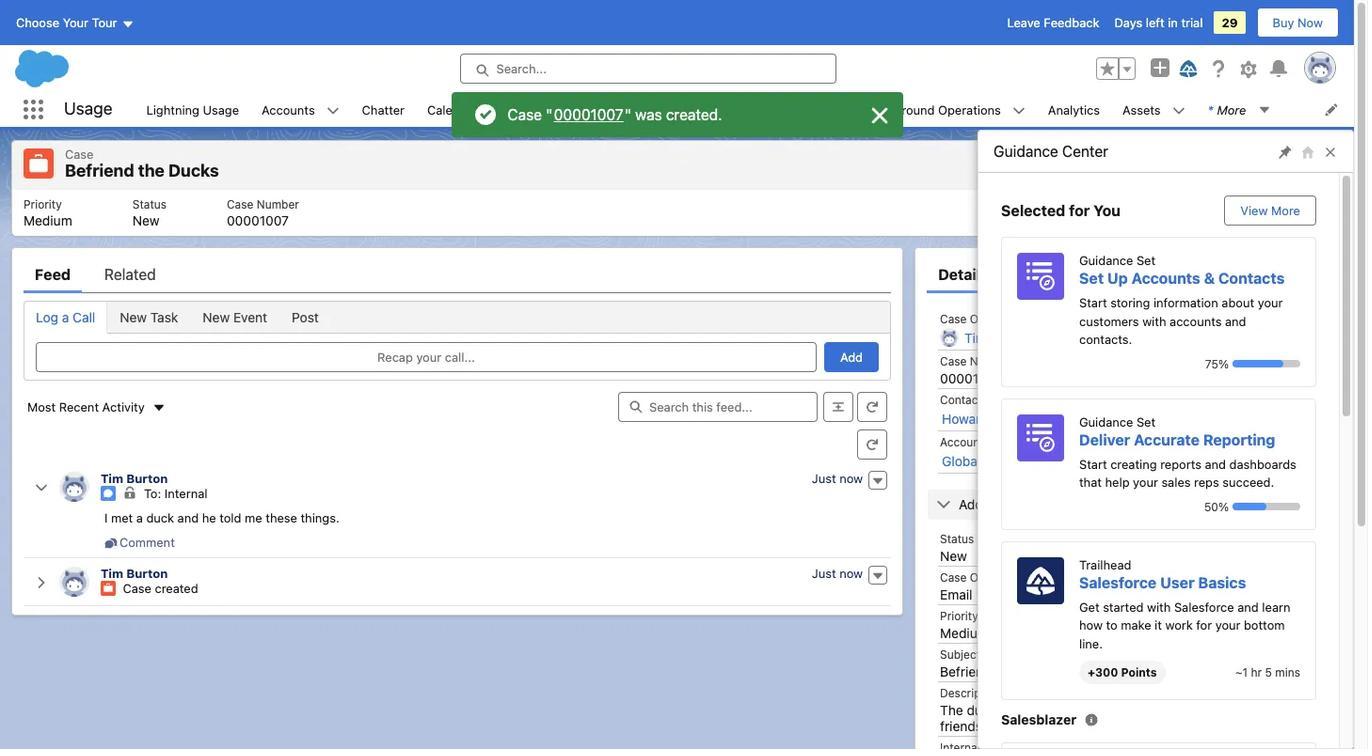 Task type: locate. For each thing, give the bounding box(es) containing it.
mins
[[1275, 666, 1300, 680]]

1 vertical spatial befriend
[[940, 664, 991, 680]]

1 vertical spatial guidance
[[1079, 253, 1133, 268]]

priority up subject
[[940, 609, 978, 623]]

status new
[[132, 197, 167, 228]]

1 vertical spatial priority
[[940, 609, 978, 623]]

guidance left center
[[994, 143, 1058, 160]]

0 vertical spatial with
[[1142, 314, 1166, 329]]

more right '*'
[[1217, 102, 1246, 117]]

0 horizontal spatial the
[[138, 161, 165, 181]]

new left task
[[120, 309, 147, 325]]

salesforce user basics button
[[1079, 574, 1246, 591]]

tab list containing feed
[[24, 256, 891, 293]]

your down creating at the bottom right of the page
[[1133, 475, 1158, 490]]

1 horizontal spatial more
[[1271, 203, 1300, 218]]

burton down comment
[[126, 566, 168, 581]]

log a call
[[36, 309, 95, 325]]

contact for contact phone 1 (800) 667-6389
[[1142, 312, 1184, 326]]

accounts
[[262, 102, 315, 117], [1132, 270, 1200, 287]]

0 horizontal spatial number
[[257, 197, 299, 211]]

case right status new
[[227, 197, 253, 211]]

and
[[1225, 314, 1246, 329], [1205, 457, 1226, 472], [177, 511, 199, 526], [1238, 600, 1259, 615]]

edit case origin image
[[1101, 588, 1115, 601]]

0 horizontal spatial for
[[1069, 202, 1090, 219]]

0 vertical spatial tim
[[964, 330, 987, 346]]

new
[[1258, 158, 1283, 173], [132, 212, 160, 228], [120, 309, 147, 325], [203, 309, 230, 325], [940, 548, 967, 564]]

1 vertical spatial burton
[[126, 471, 168, 486]]

set inside guidance set deliver accurate reporting start creating reports and dashboards that help your sales reps succeed.
[[1137, 414, 1156, 430]]

1 tab list from the top
[[24, 256, 891, 293]]

your left call...
[[416, 350, 441, 365]]

and up reps in the right bottom of the page
[[1205, 457, 1226, 472]]

and up bottom
[[1238, 600, 1259, 615]]

tim down comment button
[[101, 566, 123, 581]]

set up set up accounts & contacts button
[[1137, 253, 1156, 268]]

0 vertical spatial now
[[839, 471, 863, 486]]

leave feedback link
[[1007, 15, 1099, 30]]

2 now from the top
[[839, 566, 863, 581]]

set up accurate
[[1137, 414, 1156, 430]]

0 vertical spatial case number 00001007
[[227, 197, 299, 228]]

text default image
[[1012, 104, 1025, 117], [1172, 104, 1185, 117], [936, 497, 951, 513]]

set left up
[[1079, 270, 1104, 287]]

and down about
[[1225, 314, 1246, 329]]

just now
[[812, 471, 863, 486], [812, 566, 863, 581]]

list containing lightning usage
[[135, 92, 1354, 127]]

1 vertical spatial just now link
[[812, 566, 863, 581]]

start inside guidance set set up accounts & contacts start storing information about your customers with accounts and contacts.
[[1079, 295, 1107, 311]]

tim burton image
[[59, 472, 89, 502], [59, 567, 89, 597]]

new for new task
[[120, 309, 147, 325]]

progress bar progress bar
[[1233, 360, 1300, 368], [1233, 503, 1300, 511]]

text default image left '*'
[[1172, 104, 1185, 117]]

&
[[1204, 270, 1215, 287]]

start up that
[[1079, 457, 1107, 472]]

status
[[132, 197, 167, 211], [940, 532, 974, 546]]

0 vertical spatial progress bar progress bar
[[1233, 360, 1300, 368]]

most
[[27, 399, 56, 415]]

0 vertical spatial tab list
[[24, 256, 891, 293]]

usage up case befriend the ducks on the top of page
[[64, 99, 112, 119]]

list for lightning usage link
[[12, 190, 1342, 236]]

0 vertical spatial the
[[138, 161, 165, 181]]

text default image
[[1258, 103, 1271, 116], [871, 475, 885, 488], [35, 482, 48, 495], [123, 487, 136, 500], [871, 570, 885, 583]]

success alert dialog
[[451, 92, 903, 137]]

1 vertical spatial set
[[1079, 270, 1104, 287]]

" down search...
[[546, 106, 553, 123]]

0 horizontal spatial salesforce
[[1079, 574, 1157, 591]]

0 vertical spatial email
[[1187, 354, 1216, 368]]

befriend down subject
[[940, 664, 991, 680]]

contact requests list item
[[707, 92, 855, 127]]

1 just now from the top
[[812, 471, 863, 486]]

activity
[[102, 399, 145, 415]]

for left you
[[1069, 202, 1090, 219]]

0 horizontal spatial usage
[[64, 99, 112, 119]]

priority inside priority medium
[[24, 197, 62, 211]]

tim burton down owner
[[964, 330, 1031, 346]]

0 horizontal spatial befriend
[[65, 161, 134, 181]]

(sample) left the edit contact name image
[[1032, 411, 1087, 427]]

text default image inside the assets list item
[[1172, 104, 1185, 117]]

clear
[[1241, 587, 1270, 603]]

text default image inside the background operations list item
[[1012, 104, 1025, 117]]

name
[[985, 393, 1016, 407], [987, 435, 1018, 449]]

background operations list item
[[855, 92, 1037, 127]]

1 vertical spatial just now
[[812, 566, 863, 581]]

1 vertical spatial name
[[987, 435, 1018, 449]]

email up info@salesforce.com
[[1187, 354, 1216, 368]]

new task link
[[108, 302, 190, 333]]

burton down owner
[[991, 330, 1031, 346]]

progress bar image
[[1233, 360, 1283, 368]]

0 vertical spatial status
[[132, 197, 167, 211]]

progress bar progress bar down 6389
[[1233, 360, 1300, 368]]

0 vertical spatial priority
[[24, 197, 62, 211]]

1 progress bar progress bar from the top
[[1233, 360, 1300, 368]]

1 horizontal spatial befriend
[[940, 664, 991, 680]]

1 vertical spatial medium
[[940, 625, 989, 641]]

your down not
[[1215, 618, 1241, 633]]

customers
[[1079, 314, 1139, 329]]

1 vertical spatial with
[[1147, 600, 1171, 615]]

1 vertical spatial case number 00001007
[[940, 354, 1012, 386]]

work
[[1165, 618, 1193, 633]]

set for deliver
[[1137, 414, 1156, 430]]

priority medium
[[24, 197, 72, 228]]

more for * more
[[1217, 102, 1246, 117]]

contact up (800)
[[1142, 312, 1184, 326]]

view
[[1240, 203, 1268, 218]]

ducks down lightning usage link
[[168, 161, 219, 181]]

ducks up feeling
[[1018, 664, 1056, 680]]

guidance inside guidance set deliver accurate reporting start creating reports and dashboards that help your sales reps succeed.
[[1079, 414, 1133, 430]]

1 vertical spatial tab list
[[24, 301, 891, 334]]

tim down case owner
[[964, 330, 987, 346]]

for right work at bottom
[[1196, 618, 1212, 633]]

1 vertical spatial (sample)
[[1025, 453, 1080, 469]]

1 horizontal spatial status
[[940, 532, 974, 546]]

guidance up deliver at right bottom
[[1079, 414, 1133, 430]]

status down case befriend the ducks on the top of page
[[132, 197, 167, 211]]

medium up feed
[[24, 212, 72, 228]]

tim burton image left the to:
[[59, 472, 89, 502]]

list
[[135, 92, 1354, 127], [12, 190, 1342, 236]]

new note button
[[1242, 150, 1330, 180]]

0 horizontal spatial more
[[1217, 102, 1246, 117]]

contact inside contact phone 1 (800) 667-6389
[[1142, 312, 1184, 326]]

tim burton link down owner
[[964, 330, 1031, 347]]

with
[[1142, 314, 1166, 329], [1147, 600, 1171, 615]]

1 horizontal spatial salesforce
[[1174, 600, 1234, 615]]

more inside list
[[1217, 102, 1246, 117]]

choose your tour
[[16, 15, 117, 30]]

1 vertical spatial salesforce
[[1174, 600, 1234, 615]]

accounts
[[1170, 314, 1222, 329]]

creating
[[1110, 457, 1157, 472]]

related
[[104, 266, 156, 283]]

additional information
[[959, 496, 1092, 512]]

email down case origin
[[940, 587, 972, 603]]

contact email info@salesforce.com
[[1142, 354, 1269, 386]]

2 just now link from the top
[[812, 566, 863, 581]]

account
[[940, 435, 984, 449]]

email
[[1187, 354, 1216, 368], [940, 587, 972, 603]]

and inside trailhead salesforce user basics get started with salesforce and learn how to make it work for your bottom line.
[[1238, 600, 1259, 615]]

case right the record image on the bottom
[[123, 581, 151, 596]]

feeling
[[1029, 702, 1070, 718]]

0 vertical spatial just now
[[812, 471, 863, 486]]

case left origin at the bottom right of the page
[[940, 571, 967, 585]]

0 vertical spatial tim burton image
[[59, 472, 89, 502]]

1 vertical spatial accounts
[[1132, 270, 1200, 287]]

1 vertical spatial email
[[940, 587, 972, 603]]

calendar
[[427, 102, 478, 117]]

reps
[[1194, 475, 1219, 490]]

2 vertical spatial set
[[1137, 414, 1156, 430]]

status for status
[[940, 532, 974, 546]]

1 horizontal spatial for
[[1196, 618, 1212, 633]]

the up the are
[[995, 664, 1015, 680]]

0 vertical spatial ducks
[[168, 161, 219, 181]]

0 vertical spatial salesforce
[[1079, 574, 1157, 591]]

contact left requests
[[718, 102, 763, 117]]

progress bar progress bar down 'succeed.'
[[1233, 503, 1300, 511]]

he
[[202, 511, 216, 526]]

case down search...
[[508, 106, 542, 123]]

new left event
[[203, 309, 230, 325]]

edit button
[[1121, 150, 1175, 180]]

0 horizontal spatial priority
[[24, 197, 62, 211]]

with inside trailhead salesforce user basics get started with salesforce and learn how to make it work for your bottom line.
[[1147, 600, 1171, 615]]

0 vertical spatial just
[[812, 471, 836, 486]]

met
[[111, 511, 133, 526]]

tim up i
[[101, 471, 123, 486]]

record image
[[101, 581, 115, 596]]

1 horizontal spatial 00001007
[[554, 106, 624, 123]]

just now link for tim burton link to the bottom
[[812, 566, 863, 581]]

was
[[635, 106, 662, 123]]

0 horizontal spatial ducks
[[168, 161, 219, 181]]

more inside view more button
[[1271, 203, 1300, 218]]

requests
[[767, 102, 820, 117]]

contact inside the "contact email info@salesforce.com"
[[1142, 354, 1184, 368]]

tab list containing log a call
[[24, 301, 891, 334]]

0 vertical spatial set
[[1137, 253, 1156, 268]]

1 horizontal spatial text default image
[[1012, 104, 1025, 117]]

accurate
[[1134, 431, 1200, 448]]

0 horizontal spatial case number 00001007
[[227, 197, 299, 228]]

2 vertical spatial burton
[[126, 566, 168, 581]]

case right case icon
[[65, 147, 94, 162]]

2 just now from the top
[[812, 566, 863, 581]]

1 horizontal spatial a
[[136, 511, 143, 526]]

campaigns
[[525, 102, 589, 117]]

1 horizontal spatial case number 00001007
[[940, 354, 1012, 386]]

1 vertical spatial tim
[[101, 471, 123, 486]]

status inside list
[[132, 197, 167, 211]]

new left 'note' on the top right of the page
[[1258, 158, 1283, 173]]

befriend inside case befriend the ducks
[[65, 161, 134, 181]]

buy now
[[1273, 15, 1323, 30]]

1 start from the top
[[1079, 295, 1107, 311]]

new task
[[120, 309, 178, 325]]

and inside guidance set deliver accurate reporting start creating reports and dashboards that help your sales reps succeed.
[[1205, 457, 1226, 472]]

burton up the duck
[[126, 471, 168, 486]]

the up status new
[[138, 161, 165, 181]]

0 vertical spatial tim burton link
[[964, 330, 1031, 347]]

667-
[[1189, 328, 1219, 344]]

with down the storing
[[1142, 314, 1166, 329]]

the ducks are feeling lonely. they could use some friends.
[[940, 702, 1245, 734]]

0 vertical spatial 00001007
[[554, 106, 624, 123]]

0 vertical spatial name
[[985, 393, 1016, 407]]

case inside case befriend the ducks
[[65, 147, 94, 162]]

0 vertical spatial a
[[62, 309, 69, 325]]

0 horizontal spatial "
[[546, 106, 553, 123]]

leave
[[1007, 15, 1040, 30]]

befriend right case icon
[[65, 161, 134, 181]]

get
[[1079, 600, 1100, 615]]

ducks inside case befriend the ducks
[[168, 161, 219, 181]]

delete button
[[1174, 150, 1243, 180]]

tim burton up "met"
[[101, 471, 168, 486]]

contact down (800)
[[1142, 354, 1184, 368]]

0 vertical spatial accounts
[[262, 102, 315, 117]]

1 horizontal spatial number
[[970, 354, 1012, 368]]

contact up howard
[[940, 393, 982, 407]]

about
[[1222, 295, 1254, 311]]

progress bar progress bar for deliver accurate reporting
[[1233, 503, 1300, 511]]

1 just from the top
[[812, 471, 836, 486]]

just now for just now link corresponding to tim burton link to the bottom
[[812, 566, 863, 581]]

1 just now link from the top
[[812, 471, 863, 486]]

just for just now link corresponding to tim burton link to the bottom
[[812, 566, 836, 581]]

case up instructions
[[1142, 571, 1169, 585]]

0 horizontal spatial medium
[[24, 212, 72, 228]]

0 vertical spatial befriend
[[65, 161, 134, 181]]

event
[[233, 309, 267, 325]]

call
[[73, 309, 95, 325]]

tim burton down comment button
[[101, 566, 168, 581]]

1 vertical spatial 00001007
[[227, 212, 289, 228]]

1 horizontal spatial priority
[[940, 609, 978, 623]]

(sample) up information
[[1025, 453, 1080, 469]]

2 vertical spatial tim
[[101, 566, 123, 581]]

post
[[292, 309, 319, 325]]

global media (sample)
[[942, 453, 1080, 469]]

call...
[[445, 350, 475, 365]]

2 vertical spatial 00001007
[[940, 370, 1002, 386]]

case inside list
[[227, 197, 253, 211]]

1 horizontal spatial "
[[625, 106, 631, 123]]

status up case origin
[[940, 532, 974, 546]]

not
[[1217, 587, 1237, 603]]

recap your call... button
[[36, 342, 817, 372]]

1 horizontal spatial ducks
[[1018, 664, 1056, 680]]

0 horizontal spatial 00001007
[[227, 212, 289, 228]]

a right log
[[62, 309, 69, 325]]

2 start from the top
[[1079, 457, 1107, 472]]

Search this feed... search field
[[618, 392, 818, 422]]

priority down case icon
[[24, 197, 62, 211]]

guidance up up
[[1079, 253, 1133, 268]]

follow
[[1050, 158, 1086, 173]]

case owner
[[940, 312, 1005, 326]]

trailhead
[[1079, 557, 1131, 573]]

lightning usage
[[146, 102, 239, 117]]

tim burton link down comment button
[[101, 566, 168, 581]]

case image
[[24, 149, 54, 179]]

your down the contacts
[[1258, 295, 1283, 311]]

bottom
[[1244, 618, 1285, 633]]

info@salesforce.com
[[1142, 370, 1269, 386]]

phone
[[1187, 312, 1221, 326]]

accounts inside accounts link
[[262, 102, 315, 117]]

0 vertical spatial (sample)
[[1032, 411, 1087, 427]]

1 vertical spatial list
[[12, 190, 1342, 236]]

0 horizontal spatial accounts
[[262, 102, 315, 117]]

0 vertical spatial list
[[135, 92, 1354, 127]]

set
[[1137, 253, 1156, 268], [1079, 270, 1104, 287], [1137, 414, 1156, 430]]

the inside case befriend the ducks
[[138, 161, 165, 181]]

burton for tim burton link to the bottom
[[126, 566, 168, 581]]

2 vertical spatial tim burton link
[[101, 566, 168, 581]]

new event link
[[190, 302, 280, 333]]

1 vertical spatial number
[[970, 354, 1012, 368]]

more right view
[[1271, 203, 1300, 218]]

feed link
[[35, 256, 71, 293]]

1 tim burton image from the top
[[59, 472, 89, 502]]

0 vertical spatial tim burton
[[964, 330, 1031, 346]]

note
[[1287, 158, 1314, 173]]

tim burton image for tim burton link to the bottom
[[59, 567, 89, 597]]

2 tab list from the top
[[24, 301, 891, 334]]

29
[[1222, 15, 1238, 30]]

calendar list item
[[416, 92, 514, 127]]

1 vertical spatial for
[[1196, 618, 1212, 633]]

friends.
[[940, 718, 986, 734]]

0 vertical spatial more
[[1217, 102, 1246, 117]]

with up 'it' at the right bottom of the page
[[1147, 600, 1171, 615]]

0 vertical spatial burton
[[991, 330, 1031, 346]]

2 progress bar progress bar from the top
[[1233, 503, 1300, 511]]

name up "media"
[[987, 435, 1018, 449]]

0 horizontal spatial text default image
[[936, 497, 951, 513]]

start up customers
[[1079, 295, 1107, 311]]

00001007 link
[[553, 105, 625, 124]]

2 tim burton image from the top
[[59, 567, 89, 597]]

0 horizontal spatial status
[[132, 197, 167, 211]]

things.
[[301, 511, 339, 526]]

new note
[[1258, 158, 1314, 173]]

0 vertical spatial just now link
[[812, 471, 863, 486]]

subject
[[940, 648, 981, 662]]

1 vertical spatial status
[[940, 532, 974, 546]]

new inside button
[[1258, 158, 1283, 173]]

edit priority image
[[1101, 626, 1115, 639]]

could
[[1150, 702, 1183, 718]]

new up related
[[132, 212, 160, 228]]

salesforce down trailhead
[[1079, 574, 1157, 591]]

1 horizontal spatial accounts
[[1132, 270, 1200, 287]]

" left was on the left top of page
[[625, 106, 631, 123]]

case up contact name
[[940, 354, 967, 368]]

1 vertical spatial tim burton
[[101, 471, 168, 486]]

details link
[[938, 256, 989, 293]]

1 vertical spatial more
[[1271, 203, 1300, 218]]

salesforce down basics at the bottom right
[[1174, 600, 1234, 615]]

your inside button
[[416, 350, 441, 365]]

0 vertical spatial guidance
[[994, 143, 1058, 160]]

contact inside list item
[[718, 102, 763, 117]]

group
[[1096, 57, 1136, 80]]

a right "met"
[[136, 511, 143, 526]]

0 vertical spatial medium
[[24, 212, 72, 228]]

1 horizontal spatial the
[[995, 664, 1015, 680]]

priority
[[24, 197, 62, 211], [940, 609, 978, 623]]

1 vertical spatial progress bar progress bar
[[1233, 503, 1300, 511]]

deliver
[[1079, 431, 1130, 448]]

text default image left "additional"
[[936, 497, 951, 513]]

accounts list item
[[250, 92, 351, 127]]

list containing medium
[[12, 190, 1342, 236]]

tim burton image left the record image on the bottom
[[59, 567, 89, 597]]

recap
[[377, 350, 413, 365]]

progress bar progress bar for set up accounts & contacts
[[1233, 360, 1300, 368]]

tab list
[[24, 256, 891, 293], [24, 301, 891, 334]]

text default image right operations
[[1012, 104, 1025, 117]]

campaigns list item
[[514, 92, 625, 127]]

usage right lightning
[[203, 102, 239, 117]]

for inside trailhead salesforce user basics get started with salesforce and learn how to make it work for your bottom line.
[[1196, 618, 1212, 633]]

name up jones
[[985, 393, 1016, 407]]

started
[[1103, 600, 1144, 615]]

medium up subject
[[940, 625, 989, 641]]

1 now from the top
[[839, 471, 863, 486]]

2 just from the top
[[812, 566, 836, 581]]

reports
[[1160, 457, 1202, 472]]

guidance inside guidance set set up accounts & contacts start storing information about your customers with accounts and contacts.
[[1079, 253, 1133, 268]]

medium inside list
[[24, 212, 72, 228]]

1 vertical spatial ducks
[[1018, 664, 1056, 680]]

tim burton link up "met"
[[101, 471, 168, 486]]

0 horizontal spatial email
[[940, 587, 972, 603]]

1 vertical spatial now
[[839, 566, 863, 581]]



Task type: describe. For each thing, give the bounding box(es) containing it.
left
[[1146, 15, 1165, 30]]

details
[[938, 266, 989, 283]]

cases link
[[625, 92, 682, 127]]

how
[[1079, 618, 1103, 633]]

sales
[[1161, 475, 1191, 490]]

howard
[[942, 411, 989, 427]]

contact requests
[[718, 102, 820, 117]]

1 vertical spatial tim burton link
[[101, 471, 168, 486]]

new for new note
[[1258, 158, 1283, 173]]

tim burton for middle tim burton link
[[101, 471, 168, 486]]

text default image inside list
[[1258, 103, 1271, 116]]

basics
[[1198, 574, 1246, 591]]

guidance for guidance set deliver accurate reporting start creating reports and dashboards that help your sales reps succeed.
[[1079, 414, 1133, 430]]

large image
[[868, 104, 891, 127]]

lightning usage link
[[135, 92, 250, 127]]

progress bar image
[[1233, 503, 1266, 511]]

tour
[[92, 15, 117, 30]]

edit status image
[[1101, 549, 1115, 562]]

they
[[1116, 702, 1146, 718]]

assets list item
[[1111, 92, 1196, 127]]

set for set
[[1137, 253, 1156, 268]]

name for jones
[[985, 393, 1016, 407]]

1 " from the left
[[546, 106, 553, 123]]

salesblazer
[[1001, 712, 1077, 728]]

new event
[[203, 309, 267, 325]]

(sample) for howard jones (sample)
[[1032, 411, 1087, 427]]

recent
[[59, 399, 99, 415]]

ducks
[[967, 702, 1003, 718]]

edit contact name image
[[1101, 410, 1115, 423]]

add
[[840, 350, 863, 365]]

recap your call...
[[377, 350, 475, 365]]

just now for just now link associated with middle tim burton link
[[812, 471, 863, 486]]

contacts.
[[1079, 332, 1132, 347]]

i
[[104, 511, 108, 526]]

your inside trailhead salesforce user basics get started with salesforce and learn how to make it work for your bottom line.
[[1215, 618, 1241, 633]]

new up case origin
[[940, 548, 967, 564]]

contacts
[[1218, 270, 1285, 287]]

50%
[[1204, 500, 1229, 514]]

search... button
[[460, 54, 836, 84]]

1 horizontal spatial medium
[[940, 625, 989, 641]]

edit account name image
[[1101, 452, 1115, 465]]

it
[[1155, 618, 1162, 633]]

selected
[[1001, 202, 1065, 219]]

dashboards
[[1229, 457, 1296, 472]]

+300
[[1088, 666, 1118, 680]]

your
[[63, 15, 88, 30]]

name for media
[[987, 435, 1018, 449]]

contact for contact email info@salesforce.com
[[1142, 354, 1184, 368]]

campaigns link
[[514, 92, 600, 127]]

help
[[1105, 475, 1130, 490]]

leave feedback
[[1007, 15, 1099, 30]]

chatter
[[362, 102, 405, 117]]

line.
[[1079, 637, 1103, 652]]

just now link for middle tim burton link
[[812, 471, 863, 486]]

case befriend the ducks
[[65, 147, 219, 181]]

the
[[940, 702, 963, 718]]

i met a duck and he told me these things.
[[104, 511, 339, 526]]

post link
[[280, 302, 331, 333]]

1 horizontal spatial usage
[[203, 102, 239, 117]]

just for just now link associated with middle tim burton link
[[812, 471, 836, 486]]

contact for contact name
[[940, 393, 982, 407]]

choose
[[16, 15, 59, 30]]

internal
[[165, 486, 207, 501]]

case " 00001007 " was created.
[[508, 106, 722, 123]]

created.
[[666, 106, 722, 123]]

now for just now link corresponding to tim burton link to the bottom
[[839, 566, 863, 581]]

user
[[1160, 574, 1195, 591]]

with inside guidance set set up accounts & contacts start storing information about your customers with accounts and contacts.
[[1142, 314, 1166, 329]]

your inside guidance set set up accounts & contacts start storing information about your customers with accounts and contacts.
[[1258, 295, 1283, 311]]

tim for tim burton link to the bottom
[[101, 566, 123, 581]]

days
[[1115, 15, 1142, 30]]

contact for contact requests
[[718, 102, 763, 117]]

your inside guidance set deliver accurate reporting start creating reports and dashboards that help your sales reps succeed.
[[1133, 475, 1158, 490]]

information
[[1154, 295, 1218, 311]]

analytics
[[1048, 102, 1100, 117]]

tim burton image for middle tim burton link
[[59, 472, 89, 502]]

edit type image
[[1303, 549, 1316, 562]]

0 horizontal spatial a
[[62, 309, 69, 325]]

1 vertical spatial the
[[995, 664, 1015, 680]]

guidance for guidance set set up accounts & contacts start storing information about your customers with accounts and contacts.
[[1079, 253, 1133, 268]]

guidance set set up accounts & contacts start storing information about your customers with accounts and contacts.
[[1079, 253, 1285, 347]]

deliver accurate reporting button
[[1079, 431, 1275, 448]]

assets link
[[1111, 92, 1172, 127]]

text default image inside additional information dropdown button
[[936, 497, 951, 513]]

tim burton for the topmost tim burton link
[[964, 330, 1031, 346]]

accounts inside guidance set set up accounts & contacts start storing information about your customers with accounts and contacts.
[[1132, 270, 1200, 287]]

background
[[867, 102, 935, 117]]

text default image for assets
[[1172, 104, 1185, 117]]

set up accounts & contacts button
[[1079, 270, 1285, 287]]

now for just now link associated with middle tim burton link
[[839, 471, 863, 486]]

center
[[1062, 143, 1108, 160]]

0 vertical spatial number
[[257, 197, 299, 211]]

priority for priority
[[940, 609, 978, 623]]

view more button
[[1224, 196, 1316, 226]]

account name
[[940, 435, 1018, 449]]

status for status new
[[132, 197, 167, 211]]

log a call link
[[24, 302, 108, 333]]

0 vertical spatial for
[[1069, 202, 1090, 219]]

tim for middle tim burton link
[[101, 471, 123, 486]]

befriend the ducks
[[940, 664, 1056, 680]]

case inside success alert dialog
[[508, 106, 542, 123]]

(sample) for global media (sample)
[[1025, 453, 1080, 469]]

case left owner
[[940, 312, 967, 326]]

00001007 inside list
[[227, 212, 289, 228]]

email inside the "contact email info@salesforce.com"
[[1187, 354, 1216, 368]]

burton for the topmost tim burton link
[[991, 330, 1031, 346]]

burton for middle tim burton link
[[126, 471, 168, 486]]

list for the leave feedback link
[[135, 92, 1354, 127]]

related link
[[104, 256, 156, 293]]

edit case reason image
[[1303, 588, 1316, 601]]

text default image for background operations
[[1012, 104, 1025, 117]]

* more
[[1208, 102, 1246, 117]]

tim burton for tim burton link to the bottom
[[101, 566, 168, 581]]

2 horizontal spatial 00001007
[[940, 370, 1002, 386]]

up
[[1107, 270, 1128, 287]]

00001007 inside success alert dialog
[[554, 106, 624, 123]]

days left in trial
[[1115, 15, 1203, 30]]

guidance set deliver accurate reporting start creating reports and dashboards that help your sales reps succeed.
[[1079, 414, 1296, 490]]

comment button
[[104, 535, 175, 551]]

additional
[[959, 496, 1019, 512]]

make
[[1121, 618, 1151, 633]]

cases
[[636, 102, 671, 117]]

cases list item
[[625, 92, 707, 127]]

new inside status new
[[132, 212, 160, 228]]

5
[[1265, 666, 1272, 680]]

*
[[1208, 102, 1213, 117]]

tim for the topmost tim burton link
[[964, 330, 987, 346]]

instructions
[[1142, 587, 1214, 603]]

follow button
[[1015, 150, 1102, 180]]

start inside guidance set deliver accurate reporting start creating reports and dashboards that help your sales reps succeed.
[[1079, 457, 1107, 472]]

2 " from the left
[[625, 106, 631, 123]]

these
[[266, 511, 297, 526]]

edit
[[1137, 158, 1159, 173]]

log
[[36, 309, 58, 325]]

and left he
[[177, 511, 199, 526]]

guidance for guidance center
[[994, 143, 1058, 160]]

1 vertical spatial a
[[136, 511, 143, 526]]

assets
[[1123, 102, 1161, 117]]

6389
[[1219, 328, 1252, 344]]

instructions not clear
[[1142, 587, 1270, 603]]

contact name
[[940, 393, 1016, 407]]

more for view more
[[1271, 203, 1300, 218]]

comment
[[119, 535, 175, 551]]

new for new event
[[203, 309, 230, 325]]

analytics link
[[1037, 92, 1111, 127]]

trial
[[1181, 15, 1203, 30]]

in
[[1168, 15, 1178, 30]]

priority for priority medium
[[24, 197, 62, 211]]

edit subject image
[[1303, 665, 1316, 678]]

and inside guidance set set up accounts & contacts start storing information about your customers with accounts and contacts.
[[1225, 314, 1246, 329]]

buy
[[1273, 15, 1294, 30]]



Task type: vqa. For each thing, say whether or not it's contained in the screenshot.
Workspace Tabs For Digital Experiences tab list
no



